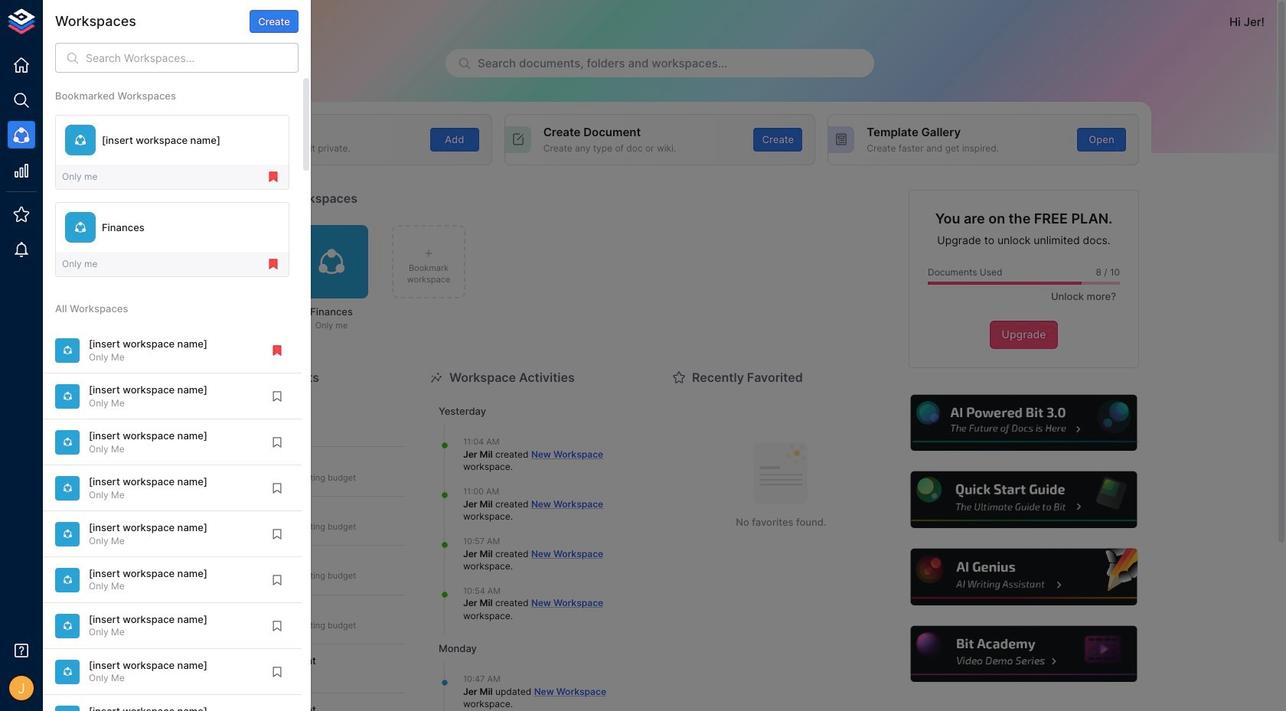 Task type: locate. For each thing, give the bounding box(es) containing it.
bookmark image
[[270, 619, 284, 633]]

help image
[[909, 393, 1140, 454], [909, 470, 1140, 531], [909, 547, 1140, 608], [909, 624, 1140, 685]]

Search Workspaces... text field
[[86, 43, 299, 73]]

2 bookmark image from the top
[[270, 436, 284, 449]]

6 bookmark image from the top
[[270, 665, 284, 679]]

bookmark image
[[270, 390, 284, 404], [270, 436, 284, 449], [270, 482, 284, 495], [270, 528, 284, 541], [270, 574, 284, 587], [270, 665, 284, 679]]

remove bookmark image
[[267, 170, 280, 184]]

2 help image from the top
[[909, 470, 1140, 531]]

3 help image from the top
[[909, 547, 1140, 608]]

remove bookmark image
[[267, 258, 280, 271], [270, 344, 284, 358]]

3 bookmark image from the top
[[270, 482, 284, 495]]



Task type: vqa. For each thing, say whether or not it's contained in the screenshot.
4th Bookmark icon
yes



Task type: describe. For each thing, give the bounding box(es) containing it.
5 bookmark image from the top
[[270, 574, 284, 587]]

1 vertical spatial remove bookmark image
[[270, 344, 284, 358]]

1 bookmark image from the top
[[270, 390, 284, 404]]

0 vertical spatial remove bookmark image
[[267, 258, 280, 271]]

4 help image from the top
[[909, 624, 1140, 685]]

4 bookmark image from the top
[[270, 528, 284, 541]]

1 help image from the top
[[909, 393, 1140, 454]]



